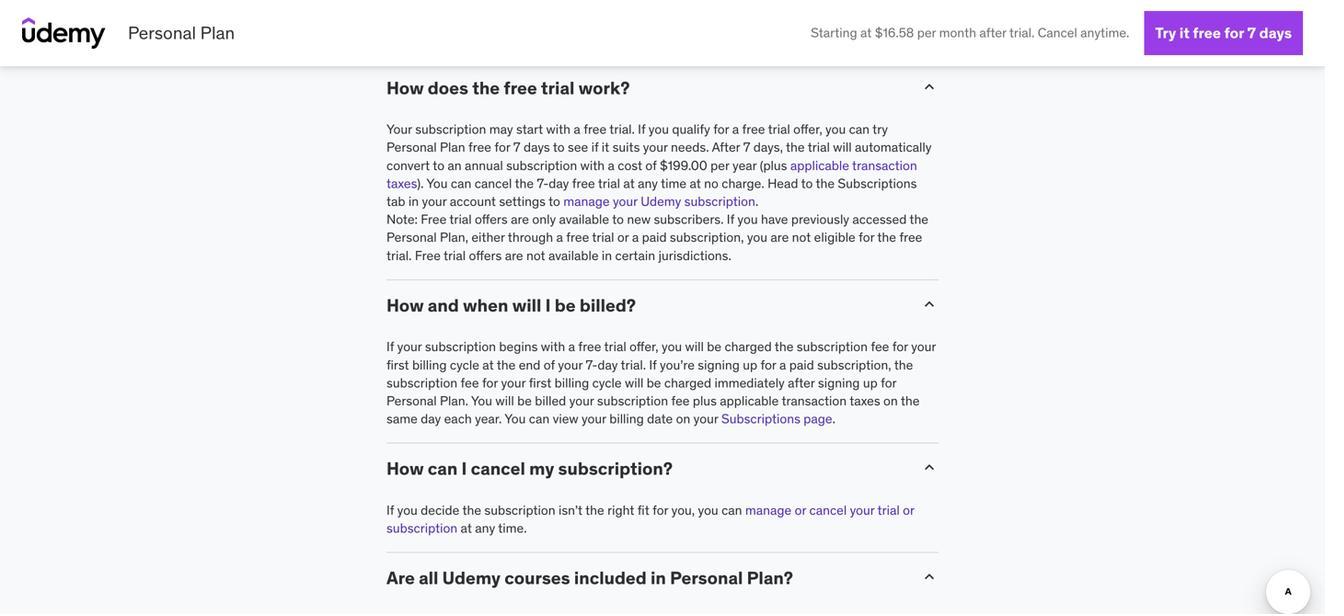 Task type: locate. For each thing, give the bounding box(es) containing it.
1 vertical spatial of
[[544, 357, 555, 374]]

trial. left 'cancel' in the right top of the page
[[1010, 25, 1035, 41]]

how for how does the free trial work?
[[387, 77, 424, 99]]

subscription inside manage your udemy subscription . note: free trial offers are only available to new subscribers. if you have previously accessed the personal plan, either through a free trial or a paid subscription, you are not eligible for the free trial. free trial offers are not available in certain jurisdictions.
[[685, 193, 756, 210]]

manage up plan?
[[746, 503, 792, 519]]

0 vertical spatial day
[[549, 175, 569, 192]]

1 horizontal spatial plan
[[440, 139, 465, 156]]

cancel for my
[[471, 458, 526, 480]]

1 horizontal spatial paid
[[790, 357, 814, 374]]

a up after
[[733, 121, 739, 138]]

with inside if your subscription begins with a free trial offer, you will be charged the subscription fee for your first billing cycle at the end of your 7-day trial. if you're signing up for a paid subscription, the subscription fee for your first billing cycle will be charged immediately after signing up for personal plan. you will be billed your subscription fee plus applicable transaction taxes on the same day each year. you can view your billing date on your
[[541, 339, 566, 356]]

day
[[549, 175, 569, 192], [598, 357, 618, 374], [421, 411, 441, 428]]

time.
[[498, 521, 527, 537]]

can inside your subscription may start with a free trial. if you qualify for a free trial offer, you can try personal plan free for 7 days to see if it suits your needs. after 7 days, the trial will automatically convert to an annual subscription with a cost of $199.00 per year (plus
[[849, 121, 870, 138]]

1 horizontal spatial of
[[646, 157, 657, 174]]

cancel
[[475, 175, 512, 192], [471, 458, 526, 480], [810, 503, 847, 519]]

udemy down time
[[641, 193, 682, 210]]

$16.58
[[875, 25, 915, 41]]

1 vertical spatial applicable
[[720, 393, 779, 410]]

2 horizontal spatial billing
[[610, 411, 644, 428]]

plan,
[[440, 229, 469, 246]]

3 how from the top
[[387, 458, 424, 480]]

1 vertical spatial taxes
[[850, 393, 881, 410]]

fit
[[638, 503, 650, 519]]

it inside your subscription may start with a free trial. if you qualify for a free trial offer, you can try personal plan free for 7 days to see if it suits your needs. after 7 days, the trial will automatically convert to an annual subscription with a cost of $199.00 per year (plus
[[602, 139, 610, 156]]

if
[[638, 121, 646, 138], [727, 211, 735, 228], [387, 339, 394, 356], [649, 357, 657, 374], [387, 503, 394, 519]]

0 vertical spatial subscription,
[[670, 229, 744, 246]]

are
[[511, 211, 529, 228], [771, 229, 789, 246], [505, 247, 523, 264]]

0 vertical spatial offers
[[475, 211, 508, 228]]

0 horizontal spatial applicable
[[720, 393, 779, 410]]

2 vertical spatial cancel
[[810, 503, 847, 519]]

with down if
[[581, 157, 605, 174]]

0 horizontal spatial it
[[602, 139, 610, 156]]

1 vertical spatial how
[[387, 294, 424, 317]]

cancel down page
[[810, 503, 847, 519]]

1 vertical spatial small image
[[921, 459, 939, 477]]

it inside try it free for 7 days link
[[1180, 23, 1190, 42]]

courses
[[505, 568, 570, 590]]

0 horizontal spatial not
[[527, 247, 546, 264]]

you right year.
[[505, 411, 526, 428]]

1 vertical spatial plan
[[440, 139, 465, 156]]

0 vertical spatial available
[[559, 211, 610, 228]]

small image
[[921, 78, 939, 96]]

0 horizontal spatial first
[[387, 357, 409, 374]]

billing up billed
[[555, 375, 589, 392]]

manage inside manage your udemy subscription . note: free trial offers are only available to new subscribers. if you have previously accessed the personal plan, either through a free trial or a paid subscription, you are not eligible for the free trial. free trial offers are not available in certain jurisdictions.
[[564, 193, 610, 210]]

transaction up page
[[782, 393, 847, 410]]

trial inside manage or cancel your trial or subscription
[[878, 503, 900, 519]]

charged
[[725, 339, 772, 356], [665, 375, 712, 392]]

no
[[704, 175, 719, 192]]

subscription, up jurisdictions.
[[670, 229, 744, 246]]

after right month
[[980, 25, 1007, 41]]

any up manage your udemy subscription link
[[638, 175, 658, 192]]

udemy right the all
[[443, 568, 501, 590]]

1 horizontal spatial transaction
[[853, 157, 918, 174]]

when
[[463, 294, 509, 317]]

fee
[[871, 339, 890, 356], [461, 375, 479, 392], [672, 393, 690, 410]]

cancel down annual
[[475, 175, 512, 192]]

0 horizontal spatial of
[[544, 357, 555, 374]]

1 horizontal spatial signing
[[818, 375, 860, 392]]

a up 'certain'
[[632, 229, 639, 246]]

in inside manage your udemy subscription . note: free trial offers are only available to new subscribers. if you have previously accessed the personal plan, either through a free trial or a paid subscription, you are not eligible for the free trial. free trial offers are not available in certain jurisdictions.
[[602, 247, 612, 264]]

free up plan, on the top of the page
[[421, 211, 447, 228]]

7-
[[537, 175, 549, 192], [586, 357, 598, 374]]

offers down either
[[469, 247, 502, 264]]

0 horizontal spatial or
[[618, 229, 629, 246]]

personal inside manage your udemy subscription . note: free trial offers are only available to new subscribers. if you have previously accessed the personal plan, either through a free trial or a paid subscription, you are not eligible for the free trial. free trial offers are not available in certain jurisdictions.
[[387, 229, 437, 246]]

0 horizontal spatial 7-
[[537, 175, 549, 192]]

1 vertical spatial after
[[788, 375, 815, 392]]

small image
[[921, 295, 939, 314], [921, 459, 939, 477], [921, 569, 939, 587]]

how down the same
[[387, 458, 424, 480]]

manage your udemy subscription . note: free trial offers are only available to new subscribers. if you have previously accessed the personal plan, either through a free trial or a paid subscription, you are not eligible for the free trial. free trial offers are not available in certain jurisdictions.
[[387, 193, 929, 264]]

1 horizontal spatial in
[[602, 247, 612, 264]]

0 vertical spatial paid
[[642, 229, 667, 246]]

personal inside your subscription may start with a free trial. if you qualify for a free trial offer, you can try personal plan free for 7 days to see if it suits your needs. after 7 days, the trial will automatically convert to an annual subscription with a cost of $199.00 per year (plus
[[387, 139, 437, 156]]

automatically
[[855, 139, 932, 156]]

1 vertical spatial cycle
[[592, 375, 622, 392]]

not down through
[[527, 247, 546, 264]]

2 vertical spatial you
[[505, 411, 526, 428]]

applicable down 'immediately'
[[720, 393, 779, 410]]

). you can cancel the 7-day free trial at any time at no charge. head to the subscriptions tab in your account settings to
[[387, 175, 917, 210]]

0 horizontal spatial charged
[[665, 375, 712, 392]]

isn't
[[559, 503, 583, 519]]

0 vertical spatial applicable
[[791, 157, 850, 174]]

in
[[409, 193, 419, 210], [602, 247, 612, 264], [651, 568, 666, 590]]

1 vertical spatial are
[[771, 229, 789, 246]]

1 vertical spatial subscription,
[[818, 357, 892, 374]]

1 horizontal spatial any
[[638, 175, 658, 192]]

0 horizontal spatial in
[[409, 193, 419, 210]]

trial inside if your subscription begins with a free trial offer, you will be charged the subscription fee for your first billing cycle at the end of your 7-day trial. if you're signing up for a paid subscription, the subscription fee for your first billing cycle will be charged immediately after signing up for personal plan. you will be billed your subscription fee plus applicable transaction taxes on the same day each year. you can view your billing date on your
[[604, 339, 627, 356]]

can left try
[[849, 121, 870, 138]]

it right "try"
[[1180, 23, 1190, 42]]

can right you,
[[722, 503, 742, 519]]

be down you're
[[647, 375, 661, 392]]

subscription
[[415, 121, 486, 138], [506, 157, 577, 174], [685, 193, 756, 210], [425, 339, 496, 356], [797, 339, 868, 356], [387, 375, 458, 392], [597, 393, 668, 410], [485, 503, 556, 519], [387, 521, 458, 537]]

it
[[1180, 23, 1190, 42], [602, 139, 610, 156]]

1 vertical spatial fee
[[461, 375, 479, 392]]

1 how from the top
[[387, 77, 424, 99]]

can inside ). you can cancel the 7-day free trial at any time at no charge. head to the subscriptions tab in your account settings to
[[451, 175, 472, 192]]

available right only
[[559, 211, 610, 228]]

and
[[428, 294, 459, 317]]

0 vertical spatial 7-
[[537, 175, 549, 192]]

be left billed
[[517, 393, 532, 410]]

may
[[490, 121, 513, 138]]

are down through
[[505, 247, 523, 264]]

or
[[618, 229, 629, 246], [795, 503, 807, 519], [903, 503, 915, 519]]

subscription up an
[[415, 121, 486, 138]]

if left you're
[[649, 357, 657, 374]]

billing up plan.
[[412, 357, 447, 374]]

signing
[[698, 357, 740, 374], [818, 375, 860, 392]]

through
[[508, 229, 553, 246]]

0 vertical spatial manage
[[564, 193, 610, 210]]

does
[[428, 77, 469, 99]]

1 horizontal spatial fee
[[672, 393, 690, 410]]

days inside your subscription may start with a free trial. if you qualify for a free trial offer, you can try personal plan free for 7 days to see if it suits your needs. after 7 days, the trial will automatically convert to an annual subscription with a cost of $199.00 per year (plus
[[524, 139, 550, 156]]

decide
[[421, 503, 460, 519]]

up
[[743, 357, 758, 374], [863, 375, 878, 392]]

are all udemy courses included in personal plan?
[[387, 568, 794, 590]]

0 horizontal spatial on
[[676, 411, 691, 428]]

1 small image from the top
[[921, 295, 939, 314]]

applicable inside if your subscription begins with a free trial offer, you will be charged the subscription fee for your first billing cycle at the end of your 7-day trial. if you're signing up for a paid subscription, the subscription fee for your first billing cycle will be charged immediately after signing up for personal plan. you will be billed your subscription fee plus applicable transaction taxes on the same day each year. you can view your billing date on your
[[720, 393, 779, 410]]

1 horizontal spatial charged
[[725, 339, 772, 356]]

subscription, up page
[[818, 357, 892, 374]]

0 horizontal spatial per
[[711, 157, 730, 174]]

manage or cancel your trial or subscription link
[[387, 503, 915, 537]]

with
[[546, 121, 571, 138], [581, 157, 605, 174], [541, 339, 566, 356]]

you left 'decide'
[[397, 503, 418, 519]]

subscriptions down 'immediately'
[[722, 411, 801, 428]]

cancel
[[1038, 25, 1078, 41]]

subscription down 'decide'
[[387, 521, 458, 537]]

at left no at the top of page
[[690, 175, 701, 192]]

0 horizontal spatial offer,
[[630, 339, 659, 356]]

subscription up plan.
[[387, 375, 458, 392]]

trial.
[[1010, 25, 1035, 41], [610, 121, 635, 138], [387, 247, 412, 264], [621, 357, 646, 374]]

0 vertical spatial .
[[756, 193, 759, 210]]

1 vertical spatial with
[[581, 157, 605, 174]]

after
[[980, 25, 1007, 41], [788, 375, 815, 392]]

trial. up 'suits'
[[610, 121, 635, 138]]

subscriptions up the accessed
[[838, 175, 917, 192]]

0 vertical spatial days
[[1260, 23, 1293, 42]]

0 vertical spatial billing
[[412, 357, 447, 374]]

if inside your subscription may start with a free trial. if you qualify for a free trial offer, you can try personal plan free for 7 days to see if it suits your needs. after 7 days, the trial will automatically convert to an annual subscription with a cost of $199.00 per year (plus
[[638, 121, 646, 138]]

first up the same
[[387, 357, 409, 374]]

trial
[[541, 77, 575, 99], [768, 121, 791, 138], [808, 139, 830, 156], [598, 175, 621, 192], [450, 211, 472, 228], [592, 229, 615, 246], [444, 247, 466, 264], [604, 339, 627, 356], [878, 503, 900, 519]]

0 horizontal spatial taxes
[[387, 175, 417, 192]]

in right the included
[[651, 568, 666, 590]]

plan
[[200, 22, 235, 44], [440, 139, 465, 156]]

applicable up head
[[791, 157, 850, 174]]

be
[[555, 294, 576, 317], [707, 339, 722, 356], [647, 375, 661, 392], [517, 393, 532, 410]]

first
[[387, 357, 409, 374], [529, 375, 552, 392]]

1 vertical spatial udemy
[[443, 568, 501, 590]]

trial. left you're
[[621, 357, 646, 374]]

offer,
[[794, 121, 823, 138], [630, 339, 659, 356]]

a up 'immediately'
[[780, 357, 787, 374]]

1 vertical spatial in
[[602, 247, 612, 264]]

how for how and when will i be billed?
[[387, 294, 424, 317]]

free down billed?
[[579, 339, 602, 356]]

0 horizontal spatial 7
[[514, 139, 521, 156]]

your inside manage your udemy subscription . note: free trial offers are only available to new subscribers. if you have previously accessed the personal plan, either through a free trial or a paid subscription, you are not eligible for the free trial. free trial offers are not available in certain jurisdictions.
[[613, 193, 638, 210]]

small image for personal
[[921, 569, 939, 587]]

1 horizontal spatial it
[[1180, 23, 1190, 42]]

the
[[472, 77, 500, 99], [786, 139, 805, 156], [515, 175, 534, 192], [816, 175, 835, 192], [910, 211, 929, 228], [878, 229, 897, 246], [775, 339, 794, 356], [497, 357, 516, 374], [895, 357, 914, 374], [901, 393, 920, 410], [463, 503, 482, 519], [586, 503, 605, 519]]

on
[[884, 393, 898, 410], [676, 411, 691, 428]]

2 vertical spatial with
[[541, 339, 566, 356]]

after inside if your subscription begins with a free trial offer, you will be charged the subscription fee for your first billing cycle at the end of your 7-day trial. if you're signing up for a paid subscription, the subscription fee for your first billing cycle will be charged immediately after signing up for personal plan. you will be billed your subscription fee plus applicable transaction taxes on the same day each year. you can view your billing date on your
[[788, 375, 815, 392]]

if
[[592, 139, 599, 156]]

cancel left my
[[471, 458, 526, 480]]

offer, down how and when will i be billed? dropdown button
[[630, 339, 659, 356]]

can
[[849, 121, 870, 138], [451, 175, 472, 192], [529, 411, 550, 428], [428, 458, 458, 480], [722, 503, 742, 519]]

subscription up page
[[797, 339, 868, 356]]

applicable transaction taxes link
[[387, 157, 918, 192]]

of right end
[[544, 357, 555, 374]]

can down billed
[[529, 411, 550, 428]]

day up only
[[549, 175, 569, 192]]

1 vertical spatial days
[[524, 139, 550, 156]]

you up year.
[[471, 393, 493, 410]]

you inside ). you can cancel the 7-day free trial at any time at no charge. head to the subscriptions tab in your account settings to
[[427, 175, 448, 192]]

0 horizontal spatial days
[[524, 139, 550, 156]]

1 horizontal spatial day
[[549, 175, 569, 192]]

try it free for 7 days
[[1156, 23, 1293, 42]]

how left and
[[387, 294, 424, 317]]

trial. down note:
[[387, 247, 412, 264]]

any
[[638, 175, 658, 192], [475, 521, 495, 537]]

billing
[[412, 357, 447, 374], [555, 375, 589, 392], [610, 411, 644, 428]]

2 vertical spatial in
[[651, 568, 666, 590]]

1 vertical spatial offer,
[[630, 339, 659, 356]]

taxes inside 'applicable transaction taxes'
[[387, 175, 417, 192]]

manage for or
[[746, 503, 792, 519]]

free inside if your subscription begins with a free trial offer, you will be charged the subscription fee for your first billing cycle at the end of your 7-day trial. if you're signing up for a paid subscription, the subscription fee for your first billing cycle will be charged immediately after signing up for personal plan. you will be billed your subscription fee plus applicable transaction taxes on the same day each year. you can view your billing date on your
[[579, 339, 602, 356]]

available down only
[[549, 247, 599, 264]]

for
[[1225, 23, 1245, 42], [714, 121, 729, 138], [495, 139, 510, 156], [859, 229, 875, 246], [893, 339, 909, 356], [761, 357, 777, 374], [482, 375, 498, 392], [881, 375, 897, 392], [653, 503, 669, 519]]

if your subscription begins with a free trial offer, you will be charged the subscription fee for your first billing cycle at the end of your 7-day trial. if you're signing up for a paid subscription, the subscription fee for your first billing cycle will be charged immediately after signing up for personal plan. you will be billed your subscription fee plus applicable transaction taxes on the same day each year. you can view your billing date on your
[[387, 339, 936, 428]]

to left see
[[553, 139, 565, 156]]

1 horizontal spatial subscriptions
[[838, 175, 917, 192]]

2 how from the top
[[387, 294, 424, 317]]

7 right "try"
[[1248, 23, 1257, 42]]

to left the new
[[612, 211, 624, 228]]

time
[[661, 175, 687, 192]]

.
[[756, 193, 759, 210], [833, 411, 836, 428]]

0 horizontal spatial any
[[475, 521, 495, 537]]

personal inside if your subscription begins with a free trial offer, you will be charged the subscription fee for your first billing cycle at the end of your 7-day trial. if you're signing up for a paid subscription, the subscription fee for your first billing cycle will be charged immediately after signing up for personal plan. you will be billed your subscription fee plus applicable transaction taxes on the same day each year. you can view your billing date on your
[[387, 393, 437, 410]]

i left billed?
[[546, 294, 551, 317]]

1 vertical spatial manage
[[746, 503, 792, 519]]

will
[[833, 139, 852, 156], [512, 294, 542, 317], [685, 339, 704, 356], [625, 375, 644, 392], [496, 393, 514, 410]]

any left time.
[[475, 521, 495, 537]]

billed?
[[580, 294, 636, 317]]

signing up page
[[818, 375, 860, 392]]

your inside your subscription may start with a free trial. if you qualify for a free trial offer, you can try personal plan free for 7 days to see if it suits your needs. after 7 days, the trial will automatically convert to an annual subscription with a cost of $199.00 per year (plus
[[643, 139, 668, 156]]

1 horizontal spatial per
[[918, 25, 936, 41]]

1 vertical spatial 7-
[[586, 357, 598, 374]]

if down the charge.
[[727, 211, 735, 228]]

with for work?
[[546, 121, 571, 138]]

manage your udemy subscription link
[[564, 193, 756, 210]]

0 horizontal spatial udemy
[[443, 568, 501, 590]]

0 horizontal spatial after
[[788, 375, 815, 392]]

offer, up head
[[794, 121, 823, 138]]

billing left date
[[610, 411, 644, 428]]

not
[[792, 229, 811, 246], [527, 247, 546, 264]]

cancel inside ). you can cancel the 7-day free trial at any time at no charge. head to the subscriptions tab in your account settings to
[[475, 175, 512, 192]]

. inside manage your udemy subscription . note: free trial offers are only available to new subscribers. if you have previously accessed the personal plan, either through a free trial or a paid subscription, you are not eligible for the free trial. free trial offers are not available in certain jurisdictions.
[[756, 193, 759, 210]]

free down see
[[572, 175, 595, 192]]

a
[[574, 121, 581, 138], [733, 121, 739, 138], [608, 157, 615, 174], [557, 229, 563, 246], [632, 229, 639, 246], [569, 339, 575, 356], [780, 357, 787, 374]]

1 horizontal spatial udemy
[[641, 193, 682, 210]]

0 horizontal spatial paid
[[642, 229, 667, 246]]

subscription down and
[[425, 339, 496, 356]]

3 small image from the top
[[921, 569, 939, 587]]

with for be
[[541, 339, 566, 356]]

charged up 'immediately'
[[725, 339, 772, 356]]

7 up year
[[744, 139, 751, 156]]

7
[[1248, 23, 1257, 42], [514, 139, 521, 156], [744, 139, 751, 156]]

manage
[[564, 193, 610, 210], [746, 503, 792, 519]]

offers
[[475, 211, 508, 228], [469, 247, 502, 264]]

you left have
[[738, 211, 758, 228]]

are down have
[[771, 229, 789, 246]]

subscription down no at the top of page
[[685, 193, 756, 210]]

paid
[[642, 229, 667, 246], [790, 357, 814, 374]]

are all udemy courses included in personal plan? button
[[387, 568, 906, 590]]

with right begins
[[541, 339, 566, 356]]

at inside if your subscription begins with a free trial offer, you will be charged the subscription fee for your first billing cycle at the end of your 7-day trial. if you're signing up for a paid subscription, the subscription fee for your first billing cycle will be charged immediately after signing up for personal plan. you will be billed your subscription fee plus applicable transaction taxes on the same day each year. you can view your billing date on your
[[483, 357, 494, 374]]

0 vertical spatial cancel
[[475, 175, 512, 192]]

0 vertical spatial taxes
[[387, 175, 417, 192]]

0 vertical spatial subscriptions
[[838, 175, 917, 192]]

manage inside manage or cancel your trial or subscription
[[746, 503, 792, 519]]

all
[[419, 568, 439, 590]]

suits
[[613, 139, 640, 156]]

0 horizontal spatial plan
[[200, 22, 235, 44]]

0 vertical spatial first
[[387, 357, 409, 374]]

if you decide the subscription isn't the right fit for you, you can
[[387, 503, 746, 519]]

paid down the new
[[642, 229, 667, 246]]

1 vertical spatial day
[[598, 357, 618, 374]]

paid inside manage your udemy subscription . note: free trial offers are only available to new subscribers. if you have previously accessed the personal plan, either through a free trial or a paid subscription, you are not eligible for the free trial. free trial offers are not available in certain jurisdictions.
[[642, 229, 667, 246]]

the inside your subscription may start with a free trial. if you qualify for a free trial offer, you can try personal plan free for 7 days to see if it suits your needs. after 7 days, the trial will automatically convert to an annual subscription with a cost of $199.00 per year (plus
[[786, 139, 805, 156]]

you up you're
[[662, 339, 682, 356]]

0 vertical spatial after
[[980, 25, 1007, 41]]

0 vertical spatial udemy
[[641, 193, 682, 210]]

free down plan, on the top of the page
[[415, 247, 441, 264]]

per inside your subscription may start with a free trial. if you qualify for a free trial offer, you can try personal plan free for 7 days to see if it suits your needs. after 7 days, the trial will automatically convert to an annual subscription with a cost of $199.00 per year (plus
[[711, 157, 730, 174]]

offer, inside your subscription may start with a free trial. if you qualify for a free trial offer, you can try personal plan free for 7 days to see if it suits your needs. after 7 days, the trial will automatically convert to an annual subscription with a cost of $199.00 per year (plus
[[794, 121, 823, 138]]

0 vertical spatial charged
[[725, 339, 772, 356]]

1 horizontal spatial up
[[863, 375, 878, 392]]

can down an
[[451, 175, 472, 192]]

if up the same
[[387, 339, 394, 356]]

applicable transaction taxes
[[387, 157, 918, 192]]

for inside manage your udemy subscription . note: free trial offers are only available to new subscribers. if you have previously accessed the personal plan, either through a free trial or a paid subscription, you are not eligible for the free trial. free trial offers are not available in certain jurisdictions.
[[859, 229, 875, 246]]

1 horizontal spatial offer,
[[794, 121, 823, 138]]

try
[[1156, 23, 1177, 42]]

subscription up time.
[[485, 503, 556, 519]]

1 horizontal spatial subscription,
[[818, 357, 892, 374]]

subscriptions
[[838, 175, 917, 192], [722, 411, 801, 428]]

taxes inside if your subscription begins with a free trial offer, you will be charged the subscription fee for your first billing cycle at the end of your 7-day trial. if you're signing up for a paid subscription, the subscription fee for your first billing cycle will be charged immediately after signing up for personal plan. you will be billed your subscription fee plus applicable transaction taxes on the same day each year. you can view your billing date on your
[[850, 393, 881, 410]]

trial. inside if your subscription begins with a free trial offer, you will be charged the subscription fee for your first billing cycle at the end of your 7-day trial. if you're signing up for a paid subscription, the subscription fee for your first billing cycle will be charged immediately after signing up for personal plan. you will be billed your subscription fee plus applicable transaction taxes on the same day each year. you can view your billing date on your
[[621, 357, 646, 374]]

if inside manage your udemy subscription . note: free trial offers are only available to new subscribers. if you have previously accessed the personal plan, either through a free trial or a paid subscription, you are not eligible for the free trial. free trial offers are not available in certain jurisdictions.
[[727, 211, 735, 228]]

after up page
[[788, 375, 815, 392]]

days
[[1260, 23, 1293, 42], [524, 139, 550, 156]]

you
[[649, 121, 669, 138], [826, 121, 846, 138], [738, 211, 758, 228], [747, 229, 768, 246], [662, 339, 682, 356], [397, 503, 418, 519], [698, 503, 719, 519]]

at down cost
[[624, 175, 635, 192]]

any inside ). you can cancel the 7-day free trial at any time at no charge. head to the subscriptions tab in your account settings to
[[638, 175, 658, 192]]

trial. inside your subscription may start with a free trial. if you qualify for a free trial offer, you can try personal plan free for 7 days to see if it suits your needs. after 7 days, the trial will automatically convert to an annual subscription with a cost of $199.00 per year (plus
[[610, 121, 635, 138]]

1 horizontal spatial 7-
[[586, 357, 598, 374]]

1 vertical spatial transaction
[[782, 393, 847, 410]]

0 horizontal spatial subscriptions
[[722, 411, 801, 428]]

udemy inside manage your udemy subscription . note: free trial offers are only available to new subscribers. if you have previously accessed the personal plan, either through a free trial or a paid subscription, you are not eligible for the free trial. free trial offers are not available in certain jurisdictions.
[[641, 193, 682, 210]]

0 horizontal spatial up
[[743, 357, 758, 374]]

day left each
[[421, 411, 441, 428]]

0 vertical spatial fee
[[871, 339, 890, 356]]

if up 'suits'
[[638, 121, 646, 138]]

0 horizontal spatial signing
[[698, 357, 740, 374]]

1 vertical spatial per
[[711, 157, 730, 174]]

0 vertical spatial any
[[638, 175, 658, 192]]

of right cost
[[646, 157, 657, 174]]

start
[[516, 121, 543, 138]]



Task type: describe. For each thing, give the bounding box(es) containing it.
page
[[804, 411, 833, 428]]

to inside manage your udemy subscription . note: free trial offers are only available to new subscribers. if you have previously accessed the personal plan, either through a free trial or a paid subscription, you are not eligible for the free trial. free trial offers are not available in certain jurisdictions.
[[612, 211, 624, 228]]

1 horizontal spatial 7
[[744, 139, 751, 156]]

applicable inside 'applicable transaction taxes'
[[791, 157, 850, 174]]

0 vertical spatial cycle
[[450, 357, 480, 374]]

1 vertical spatial charged
[[665, 375, 712, 392]]

at any time.
[[458, 521, 527, 537]]

a left cost
[[608, 157, 615, 174]]

cancel for the
[[475, 175, 512, 192]]

7- inside if your subscription begins with a free trial offer, you will be charged the subscription fee for your first billing cycle at the end of your 7-day trial. if you're signing up for a paid subscription, the subscription fee for your first billing cycle will be charged immediately after signing up for personal plan. you will be billed your subscription fee plus applicable transaction taxes on the same day each year. you can view your billing date on your
[[586, 357, 598, 374]]

eligible
[[814, 229, 856, 246]]

udemy for courses
[[443, 568, 501, 590]]

0 vertical spatial free
[[421, 211, 447, 228]]

free up start
[[504, 77, 537, 99]]

0 vertical spatial plan
[[200, 22, 235, 44]]

jurisdictions.
[[659, 247, 732, 264]]

either
[[472, 229, 505, 246]]

trial. inside manage your udemy subscription . note: free trial offers are only available to new subscribers. if you have previously accessed the personal plan, either through a free trial or a paid subscription, you are not eligible for the free trial. free trial offers are not available in certain jurisdictions.
[[387, 247, 412, 264]]

personal plan
[[128, 22, 235, 44]]

how does the free trial work? button
[[387, 77, 906, 99]]

subscription up date
[[597, 393, 668, 410]]

a right begins
[[569, 339, 575, 356]]

at left time.
[[461, 521, 472, 537]]

needs.
[[671, 139, 709, 156]]

settings
[[499, 193, 546, 210]]

cancel inside manage or cancel your trial or subscription
[[810, 503, 847, 519]]

how and when will i be billed?
[[387, 294, 636, 317]]

1 horizontal spatial or
[[795, 503, 807, 519]]

plan.
[[440, 393, 469, 410]]

a right through
[[557, 229, 563, 246]]

2 vertical spatial billing
[[610, 411, 644, 428]]

certain
[[615, 247, 656, 264]]

1 horizontal spatial days
[[1260, 23, 1293, 42]]

1 vertical spatial i
[[462, 458, 467, 480]]

1 horizontal spatial after
[[980, 25, 1007, 41]]

to left an
[[433, 157, 445, 174]]

subscription inside manage or cancel your trial or subscription
[[387, 521, 458, 537]]

1 vertical spatial free
[[415, 247, 441, 264]]

you left try
[[826, 121, 846, 138]]

my
[[529, 458, 554, 480]]

billed
[[535, 393, 566, 410]]

in inside ). you can cancel the 7-day free trial at any time at no charge. head to the subscriptions tab in your account settings to
[[409, 193, 419, 210]]

0 vertical spatial are
[[511, 211, 529, 228]]

end
[[519, 357, 541, 374]]

your subscription may start with a free trial. if you qualify for a free trial offer, you can try personal plan free for 7 days to see if it suits your needs. after 7 days, the trial will automatically convert to an annual subscription with a cost of $199.00 per year (plus
[[387, 121, 932, 174]]

how can i cancel my subscription?
[[387, 458, 673, 480]]

note:
[[387, 211, 418, 228]]

subscription, inside manage your udemy subscription . note: free trial offers are only available to new subscribers. if you have previously accessed the personal plan, either through a free trial or a paid subscription, you are not eligible for the free trial. free trial offers are not available in certain jurisdictions.
[[670, 229, 744, 246]]

subscriptions page link
[[722, 411, 833, 428]]

starting
[[811, 25, 858, 41]]

try it free for 7 days link
[[1145, 11, 1304, 55]]

previously
[[792, 211, 850, 228]]

trial inside ). you can cancel the 7-day free trial at any time at no charge. head to the subscriptions tab in your account settings to
[[598, 175, 621, 192]]

free right through
[[566, 229, 589, 246]]

manage for your
[[564, 193, 610, 210]]

1 vertical spatial first
[[529, 375, 552, 392]]

1 horizontal spatial cycle
[[592, 375, 622, 392]]

2 small image from the top
[[921, 459, 939, 477]]

2 vertical spatial are
[[505, 247, 523, 264]]

starting at $16.58 per month after trial. cancel anytime.
[[811, 25, 1130, 41]]

subscription down start
[[506, 157, 577, 174]]

7- inside ). you can cancel the 7-day free trial at any time at no charge. head to the subscriptions tab in your account settings to
[[537, 175, 549, 192]]

subscriptions page .
[[722, 411, 836, 428]]

day inside ). you can cancel the 7-day free trial at any time at no charge. head to the subscriptions tab in your account settings to
[[549, 175, 569, 192]]

how does the free trial work?
[[387, 77, 630, 99]]

to up only
[[549, 193, 561, 210]]

month
[[940, 25, 977, 41]]

year
[[733, 157, 757, 174]]

account
[[450, 193, 496, 210]]

convert
[[387, 157, 430, 174]]

if left 'decide'
[[387, 503, 394, 519]]

you left qualify on the right of page
[[649, 121, 669, 138]]

).
[[417, 175, 424, 192]]

you down have
[[747, 229, 768, 246]]

be left billed?
[[555, 294, 576, 317]]

2 horizontal spatial or
[[903, 503, 915, 519]]

of inside if your subscription begins with a free trial offer, you will be charged the subscription fee for your first billing cycle at the end of your 7-day trial. if you're signing up for a paid subscription, the subscription fee for your first billing cycle will be charged immediately after signing up for personal plan. you will be billed your subscription fee plus applicable transaction taxes on the same day each year. you can view your billing date on your
[[544, 357, 555, 374]]

2 horizontal spatial fee
[[871, 339, 890, 356]]

right
[[608, 503, 635, 519]]

tab
[[387, 193, 406, 210]]

a up see
[[574, 121, 581, 138]]

you inside if your subscription begins with a free trial offer, you will be charged the subscription fee for your first billing cycle at the end of your 7-day trial. if you're signing up for a paid subscription, the subscription fee for your first billing cycle will be charged immediately after signing up for personal plan. you will be billed your subscription fee plus applicable transaction taxes on the same day each year. you can view your billing date on your
[[662, 339, 682, 356]]

1 vertical spatial available
[[549, 247, 599, 264]]

your inside ). you can cancel the 7-day free trial at any time at no charge. head to the subscriptions tab in your account settings to
[[422, 193, 447, 210]]

small image for billed?
[[921, 295, 939, 314]]

offer, inside if your subscription begins with a free trial offer, you will be charged the subscription fee for your first billing cycle at the end of your 7-day trial. if you're signing up for a paid subscription, the subscription fee for your first billing cycle will be charged immediately after signing up for personal plan. you will be billed your subscription fee plus applicable transaction taxes on the same day each year. you can view your billing date on your
[[630, 339, 659, 356]]

your inside manage or cancel your trial or subscription
[[850, 503, 875, 519]]

2 horizontal spatial in
[[651, 568, 666, 590]]

accessed
[[853, 211, 907, 228]]

same
[[387, 411, 418, 428]]

1 horizontal spatial billing
[[555, 375, 589, 392]]

work?
[[579, 77, 630, 99]]

qualify
[[672, 121, 711, 138]]

1 horizontal spatial on
[[884, 393, 898, 410]]

udemy for subscription
[[641, 193, 682, 210]]

transaction inside if your subscription begins with a free trial offer, you will be charged the subscription fee for your first billing cycle at the end of your 7-day trial. if you're signing up for a paid subscription, the subscription fee for your first billing cycle will be charged immediately after signing up for personal plan. you will be billed your subscription fee plus applicable transaction taxes on the same day each year. you can view your billing date on your
[[782, 393, 847, 410]]

1 horizontal spatial you
[[471, 393, 493, 410]]

free up if
[[584, 121, 607, 138]]

subscription, inside if your subscription begins with a free trial offer, you will be charged the subscription fee for your first billing cycle at the end of your 7-day trial. if you're signing up for a paid subscription, the subscription fee for your first billing cycle will be charged immediately after signing up for personal plan. you will be billed your subscription fee plus applicable transaction taxes on the same day each year. you can view your billing date on your
[[818, 357, 892, 374]]

only
[[532, 211, 556, 228]]

at left the $16.58
[[861, 25, 872, 41]]

annual
[[465, 157, 503, 174]]

you're
[[660, 357, 695, 374]]

each
[[444, 411, 472, 428]]

paid inside if your subscription begins with a free trial offer, you will be charged the subscription fee for your first billing cycle at the end of your 7-day trial. if you're signing up for a paid subscription, the subscription fee for your first billing cycle will be charged immediately after signing up for personal plan. you will be billed your subscription fee plus applicable transaction taxes on the same day each year. you can view your billing date on your
[[790, 357, 814, 374]]

free right "try"
[[1193, 23, 1222, 42]]

of inside your subscription may start with a free trial. if you qualify for a free trial offer, you can try personal plan free for 7 days to see if it suits your needs. after 7 days, the trial will automatically convert to an annual subscription with a cost of $199.00 per year (plus
[[646, 157, 657, 174]]

immediately
[[715, 375, 785, 392]]

date
[[647, 411, 673, 428]]

included
[[574, 568, 647, 590]]

year.
[[475, 411, 502, 428]]

new
[[627, 211, 651, 228]]

begins
[[499, 339, 538, 356]]

see
[[568, 139, 588, 156]]

udemy image
[[22, 17, 106, 49]]

2 vertical spatial fee
[[672, 393, 690, 410]]

or inside manage your udemy subscription . note: free trial offers are only available to new subscribers. if you have previously accessed the personal plan, either through a free trial or a paid subscription, you are not eligible for the free trial. free trial offers are not available in certain jurisdictions.
[[618, 229, 629, 246]]

0 vertical spatial not
[[792, 229, 811, 246]]

how and when will i be billed? button
[[387, 294, 906, 317]]

transaction inside 'applicable transaction taxes'
[[853, 157, 918, 174]]

1 vertical spatial on
[[676, 411, 691, 428]]

1 vertical spatial offers
[[469, 247, 502, 264]]

days,
[[754, 139, 783, 156]]

2 horizontal spatial you
[[505, 411, 526, 428]]

will inside your subscription may start with a free trial. if you qualify for a free trial offer, you can try personal plan free for 7 days to see if it suits your needs. after 7 days, the trial will automatically convert to an annual subscription with a cost of $199.00 per year (plus
[[833, 139, 852, 156]]

1 vertical spatial up
[[863, 375, 878, 392]]

subscriptions inside ). you can cancel the 7-day free trial at any time at no charge. head to the subscriptions tab in your account settings to
[[838, 175, 917, 192]]

can inside if your subscription begins with a free trial offer, you will be charged the subscription fee for your first billing cycle at the end of your 7-day trial. if you're signing up for a paid subscription, the subscription fee for your first billing cycle will be charged immediately after signing up for personal plan. you will be billed your subscription fee plus applicable transaction taxes on the same day each year. you can view your billing date on your
[[529, 411, 550, 428]]

view
[[553, 411, 579, 428]]

0 horizontal spatial billing
[[412, 357, 447, 374]]

free up days,
[[742, 121, 765, 138]]

subscription?
[[558, 458, 673, 480]]

free down the accessed
[[900, 229, 923, 246]]

cost
[[618, 157, 643, 174]]

plan inside your subscription may start with a free trial. if you qualify for a free trial offer, you can try personal plan free for 7 days to see if it suits your needs. after 7 days, the trial will automatically convert to an annual subscription with a cost of $199.00 per year (plus
[[440, 139, 465, 156]]

0 horizontal spatial day
[[421, 411, 441, 428]]

head
[[768, 175, 799, 192]]

2 horizontal spatial 7
[[1248, 23, 1257, 42]]

free inside ). you can cancel the 7-day free trial at any time at no charge. head to the subscriptions tab in your account settings to
[[572, 175, 595, 192]]

can up 'decide'
[[428, 458, 458, 480]]

your
[[387, 121, 412, 138]]

are
[[387, 568, 415, 590]]

1 horizontal spatial i
[[546, 294, 551, 317]]

how for how can i cancel my subscription?
[[387, 458, 424, 480]]

an
[[448, 157, 462, 174]]

1 vertical spatial .
[[833, 411, 836, 428]]

try
[[873, 121, 888, 138]]

$199.00
[[660, 157, 708, 174]]

anytime.
[[1081, 25, 1130, 41]]

0 vertical spatial per
[[918, 25, 936, 41]]

0 vertical spatial signing
[[698, 357, 740, 374]]

charge.
[[722, 175, 765, 192]]

plan?
[[747, 568, 794, 590]]

you,
[[672, 503, 695, 519]]

subscribers.
[[654, 211, 724, 228]]

how can i cancel my subscription? button
[[387, 458, 906, 480]]

be up 'immediately'
[[707, 339, 722, 356]]

free up annual
[[469, 139, 492, 156]]

(plus
[[760, 157, 788, 174]]

have
[[761, 211, 788, 228]]

after
[[712, 139, 740, 156]]

you right you,
[[698, 503, 719, 519]]

manage or cancel your trial or subscription
[[387, 503, 915, 537]]

to right head
[[801, 175, 813, 192]]

1 vertical spatial subscriptions
[[722, 411, 801, 428]]



Task type: vqa. For each thing, say whether or not it's contained in the screenshot.
or in manage your Udemy subscription . Note: Free trial offers are only available to new subscribers. If you have previously accessed the Personal Plan, either through a free trial or a paid subscription, you are not eligible for the free trial. Free trial offers are not available in certain jurisdictions.
yes



